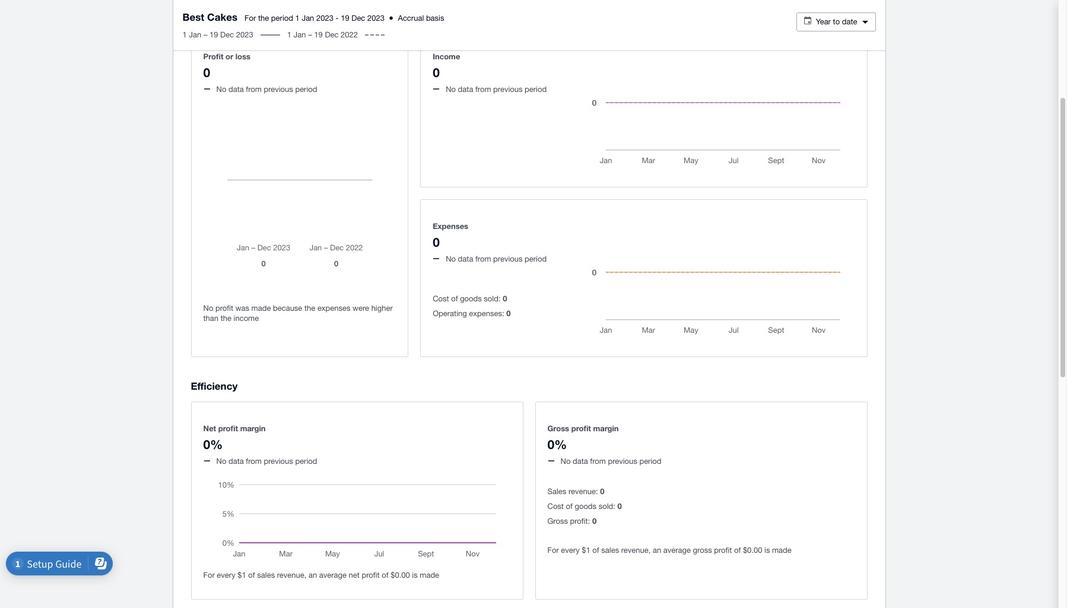 Task type: vqa. For each thing, say whether or not it's contained in the screenshot.
an
yes



Task type: locate. For each thing, give the bounding box(es) containing it.
1 vertical spatial for
[[548, 546, 559, 555]]

1 – from the left
[[204, 30, 207, 39]]

the right than
[[221, 314, 231, 323]]

no down net profit margin 0%
[[216, 457, 226, 466]]

0 inside expenses 0
[[433, 235, 440, 250]]

2023 left "accrual"
[[367, 14, 385, 23]]

$0.00 right net
[[391, 571, 410, 580]]

1 vertical spatial an
[[309, 571, 317, 580]]

margin
[[240, 424, 266, 433], [593, 424, 619, 433]]

1 horizontal spatial 0%
[[548, 437, 567, 452]]

data down income 0
[[458, 85, 473, 94]]

1 vertical spatial goods
[[575, 502, 597, 511]]

0 horizontal spatial $0.00
[[391, 571, 410, 580]]

2023 up loss
[[236, 30, 253, 39]]

1 vertical spatial revenue,
[[277, 571, 307, 580]]

of inside sales revenue : 0 cost of goods sold : 0 gross profit : 0
[[566, 502, 573, 511]]

0% inside gross profit margin 0%
[[548, 437, 567, 452]]

the right the 'cakes'
[[258, 14, 269, 23]]

2 – from the left
[[308, 30, 312, 39]]

period for gross profit margin 0%
[[640, 457, 662, 466]]

2 vertical spatial for
[[203, 571, 215, 580]]

0 horizontal spatial every
[[217, 571, 235, 580]]

accrual
[[398, 14, 424, 23]]

2 vertical spatial made
[[420, 571, 439, 580]]

0 horizontal spatial 0%
[[203, 437, 223, 452]]

no data from previous period for net profit margin 0%
[[216, 457, 317, 466]]

– down for the period 1 jan 2023 - 19 dec 2023  ●  accrual basis
[[308, 30, 312, 39]]

data
[[229, 85, 244, 94], [458, 85, 473, 94], [458, 255, 473, 263], [229, 457, 244, 466], [573, 457, 588, 466]]

1 horizontal spatial sales
[[601, 546, 619, 555]]

:
[[596, 487, 598, 496], [613, 502, 616, 511], [588, 517, 590, 526]]

no
[[216, 85, 226, 94], [446, 85, 456, 94], [446, 255, 456, 263], [203, 304, 213, 313], [216, 457, 226, 466], [561, 457, 571, 466]]

efficiency
[[191, 380, 238, 392]]

cost
[[433, 295, 449, 303], [548, 502, 564, 511]]

0 vertical spatial every
[[561, 546, 580, 555]]

year
[[816, 17, 831, 26]]

1 gross from the top
[[548, 424, 569, 433]]

for for net profit margin 0%
[[203, 571, 215, 580]]

no down gross profit margin 0%
[[561, 457, 571, 466]]

0
[[203, 65, 210, 80], [433, 65, 440, 80], [433, 235, 440, 250], [503, 294, 507, 303], [506, 309, 511, 318], [600, 487, 605, 496], [618, 502, 622, 511], [592, 516, 597, 526]]

sales for net profit margin 0%
[[257, 571, 275, 580]]

0 vertical spatial gross
[[548, 424, 569, 433]]

no down profit or loss 0
[[216, 85, 226, 94]]

the right because
[[305, 304, 315, 313]]

1 vertical spatial gross
[[548, 517, 568, 526]]

0 horizontal spatial average
[[319, 571, 347, 580]]

profit
[[215, 304, 233, 313], [218, 424, 238, 433], [571, 424, 591, 433], [570, 517, 588, 526], [714, 546, 732, 555], [362, 571, 380, 580]]

1 horizontal spatial 1
[[287, 30, 291, 39]]

1 horizontal spatial –
[[308, 30, 312, 39]]

the
[[258, 14, 269, 23], [305, 304, 315, 313], [221, 314, 231, 323]]

period
[[271, 14, 293, 23], [295, 85, 317, 94], [525, 85, 547, 94], [525, 255, 547, 263], [295, 457, 317, 466], [640, 457, 662, 466]]

1 horizontal spatial average
[[664, 546, 691, 555]]

1 horizontal spatial 2023
[[316, 14, 334, 23]]

–
[[204, 30, 207, 39], [308, 30, 312, 39]]

19 down for the period 1 jan 2023 - 19 dec 2023  ●  accrual basis
[[314, 30, 323, 39]]

0 horizontal spatial the
[[221, 314, 231, 323]]

no data from previous period down gross profit margin 0%
[[561, 457, 662, 466]]

than
[[203, 314, 218, 323]]

revenue,
[[621, 546, 651, 555], [277, 571, 307, 580]]

from for expenses 0
[[475, 255, 491, 263]]

for every $1 of sales revenue, an average net profit of $0.00 is made
[[203, 571, 439, 580]]

0 horizontal spatial dec
[[220, 30, 234, 39]]

data down net profit margin 0%
[[229, 457, 244, 466]]

gross
[[693, 546, 712, 555]]

data down expenses 0
[[458, 255, 473, 263]]

made inside no profit was made because the expenses were higher than the income
[[251, 304, 271, 313]]

0 horizontal spatial –
[[204, 30, 207, 39]]

$0.00 right gross
[[743, 546, 762, 555]]

data down profit or loss 0
[[229, 85, 244, 94]]

0 horizontal spatial revenue,
[[277, 571, 307, 580]]

1 vertical spatial cost
[[548, 502, 564, 511]]

no data from previous period for income 0
[[446, 85, 547, 94]]

dec up 2022
[[352, 14, 365, 23]]

2023 left - at the left
[[316, 14, 334, 23]]

is
[[765, 546, 770, 555], [412, 571, 418, 580]]

0 horizontal spatial cost
[[433, 295, 449, 303]]

1 0% from the left
[[203, 437, 223, 452]]

19
[[341, 14, 349, 23], [210, 30, 218, 39], [314, 30, 323, 39]]

an for net profit margin 0%
[[309, 571, 317, 580]]

0 inside income 0
[[433, 65, 440, 80]]

margin inside net profit margin 0%
[[240, 424, 266, 433]]

2 horizontal spatial for
[[548, 546, 559, 555]]

previous
[[264, 85, 293, 94], [493, 85, 523, 94], [493, 255, 523, 263], [264, 457, 293, 466], [608, 457, 637, 466]]

net profit margin 0%
[[203, 424, 266, 452]]

dec for 1 jan – 19 dec 2023
[[220, 30, 234, 39]]

an left net
[[309, 571, 317, 580]]

$0.00 for net profit margin 0%
[[391, 571, 410, 580]]

every for net profit margin 0%
[[217, 571, 235, 580]]

0 vertical spatial goods
[[460, 295, 482, 303]]

no data from previous period down loss
[[216, 85, 317, 94]]

is for gross profit margin 0%
[[765, 546, 770, 555]]

1 vertical spatial :
[[613, 502, 616, 511]]

goods
[[460, 295, 482, 303], [575, 502, 597, 511]]

0% down net
[[203, 437, 223, 452]]

every
[[561, 546, 580, 555], [217, 571, 235, 580]]

average left gross
[[664, 546, 691, 555]]

1 horizontal spatial goods
[[575, 502, 597, 511]]

1 horizontal spatial $1
[[582, 546, 590, 555]]

0 vertical spatial $1
[[582, 546, 590, 555]]

year to date
[[816, 17, 857, 26]]

1 down for the period 1 jan 2023 - 19 dec 2023  ●  accrual basis
[[287, 30, 291, 39]]

was
[[235, 304, 249, 313]]

of
[[451, 295, 458, 303], [566, 502, 573, 511], [593, 546, 599, 555], [734, 546, 741, 555], [248, 571, 255, 580], [382, 571, 389, 580]]

2023
[[316, 14, 334, 23], [367, 14, 385, 23], [236, 30, 253, 39]]

data for gross profit margin 0%
[[573, 457, 588, 466]]

dec down - at the left
[[325, 30, 339, 39]]

0 horizontal spatial goods
[[460, 295, 482, 303]]

0 vertical spatial revenue,
[[621, 546, 651, 555]]

0 right sold:
[[503, 294, 507, 303]]

dec down the 'cakes'
[[220, 30, 234, 39]]

2 gross from the top
[[548, 517, 568, 526]]

– for 19 dec 2022
[[308, 30, 312, 39]]

jan up 1 jan – 19 dec 2022
[[302, 14, 314, 23]]

cost up operating
[[433, 295, 449, 303]]

average left net
[[319, 571, 347, 580]]

0 down "expenses"
[[433, 235, 440, 250]]

– for 19 dec 2023
[[204, 30, 207, 39]]

0 vertical spatial sales
[[601, 546, 619, 555]]

data for net profit margin 0%
[[229, 457, 244, 466]]

jan down best
[[189, 30, 201, 39]]

from
[[246, 85, 262, 94], [475, 85, 491, 94], [475, 255, 491, 263], [246, 457, 262, 466], [590, 457, 606, 466]]

0 vertical spatial for
[[245, 14, 256, 23]]

0 vertical spatial $0.00
[[743, 546, 762, 555]]

no for income 0
[[446, 85, 456, 94]]

data for expenses 0
[[458, 255, 473, 263]]

1 margin from the left
[[240, 424, 266, 433]]

from for gross profit margin 0%
[[590, 457, 606, 466]]

2 horizontal spatial :
[[613, 502, 616, 511]]

period for income 0
[[525, 85, 547, 94]]

margin inside gross profit margin 0%
[[593, 424, 619, 433]]

cost down the sales on the bottom right of page
[[548, 502, 564, 511]]

-
[[336, 14, 339, 23]]

0 horizontal spatial for
[[203, 571, 215, 580]]

$0.00 for gross profit margin 0%
[[743, 546, 762, 555]]

2 0% from the left
[[548, 437, 567, 452]]

jan down for the period 1 jan 2023 - 19 dec 2023  ●  accrual basis
[[294, 30, 306, 39]]

1 down best
[[183, 30, 187, 39]]

no down expenses 0
[[446, 255, 456, 263]]

1 vertical spatial is
[[412, 571, 418, 580]]

1 horizontal spatial dec
[[325, 30, 339, 39]]

1 vertical spatial every
[[217, 571, 235, 580]]

1 vertical spatial $0.00
[[391, 571, 410, 580]]

cost inside sales revenue : 0 cost of goods sold : 0 gross profit : 0
[[548, 502, 564, 511]]

no profit was made because the expenses were higher than the income
[[203, 304, 393, 323]]

0 vertical spatial average
[[664, 546, 691, 555]]

made
[[251, 304, 271, 313], [772, 546, 792, 555], [420, 571, 439, 580]]

1 horizontal spatial an
[[653, 546, 661, 555]]

1 horizontal spatial cost
[[548, 502, 564, 511]]

2 vertical spatial :
[[588, 517, 590, 526]]

0 horizontal spatial 19
[[210, 30, 218, 39]]

0 vertical spatial made
[[251, 304, 271, 313]]

0 horizontal spatial made
[[251, 304, 271, 313]]

$0.00
[[743, 546, 762, 555], [391, 571, 410, 580]]

1 horizontal spatial revenue,
[[621, 546, 651, 555]]

1 vertical spatial average
[[319, 571, 347, 580]]

19 for 1 jan – 19 dec 2023
[[210, 30, 218, 39]]

0% inside net profit margin 0%
[[203, 437, 223, 452]]

average for net profit margin 0%
[[319, 571, 347, 580]]

0 horizontal spatial an
[[309, 571, 317, 580]]

0 down profit
[[203, 65, 210, 80]]

1 vertical spatial sales
[[257, 571, 275, 580]]

operating
[[433, 309, 467, 318]]

revenue
[[569, 487, 596, 496]]

average
[[664, 546, 691, 555], [319, 571, 347, 580]]

2023 for jan
[[316, 14, 334, 23]]

expenses 0
[[433, 221, 468, 250]]

1
[[295, 14, 300, 23], [183, 30, 187, 39], [287, 30, 291, 39]]

19 down best cakes
[[210, 30, 218, 39]]

no for expenses 0
[[446, 255, 456, 263]]

2 horizontal spatial 1
[[295, 14, 300, 23]]

1 horizontal spatial margin
[[593, 424, 619, 433]]

gross inside gross profit margin 0%
[[548, 424, 569, 433]]

made for gross profit margin 0%
[[772, 546, 792, 555]]

1 horizontal spatial made
[[420, 571, 439, 580]]

data for income 0
[[458, 85, 473, 94]]

profit or loss 0
[[203, 51, 250, 80]]

19 right - at the left
[[341, 14, 349, 23]]

an for gross profit margin 0%
[[653, 546, 661, 555]]

higher
[[371, 304, 393, 313]]

0% for net profit margin 0%
[[203, 437, 223, 452]]

expenses:
[[469, 309, 504, 318]]

dec
[[352, 14, 365, 23], [220, 30, 234, 39], [325, 30, 339, 39]]

1 horizontal spatial the
[[258, 14, 269, 23]]

1 vertical spatial made
[[772, 546, 792, 555]]

0 vertical spatial cost
[[433, 295, 449, 303]]

1 vertical spatial $1
[[238, 571, 246, 580]]

0 horizontal spatial is
[[412, 571, 418, 580]]

profit
[[203, 51, 223, 61]]

of inside cost of goods sold: 0 operating expenses: 0
[[451, 295, 458, 303]]

0 right sold
[[618, 502, 622, 511]]

no data from previous period up sold:
[[446, 255, 547, 263]]

0%
[[203, 437, 223, 452], [548, 437, 567, 452]]

gross
[[548, 424, 569, 433], [548, 517, 568, 526]]

no inside no profit was made because the expenses were higher than the income
[[203, 304, 213, 313]]

income 0
[[433, 51, 460, 80]]

1 horizontal spatial 19
[[314, 30, 323, 39]]

no for gross profit margin 0%
[[561, 457, 571, 466]]

0 up sold
[[600, 487, 605, 496]]

– down best cakes
[[204, 30, 207, 39]]

no up than
[[203, 304, 213, 313]]

no down income 0
[[446, 85, 456, 94]]

0% up the sales on the bottom right of page
[[548, 437, 567, 452]]

an
[[653, 546, 661, 555], [309, 571, 317, 580]]

0 horizontal spatial margin
[[240, 424, 266, 433]]

year to date button
[[797, 12, 876, 31]]

an left gross
[[653, 546, 661, 555]]

for
[[245, 14, 256, 23], [548, 546, 559, 555], [203, 571, 215, 580]]

jan
[[302, 14, 314, 23], [189, 30, 201, 39], [294, 30, 306, 39]]

0 down the income at top left
[[433, 65, 440, 80]]

data down gross profit margin 0%
[[573, 457, 588, 466]]

0 inside profit or loss 0
[[203, 65, 210, 80]]

sales revenue : 0 cost of goods sold : 0 gross profit : 0
[[548, 487, 622, 526]]

0 vertical spatial is
[[765, 546, 770, 555]]

1 horizontal spatial is
[[765, 546, 770, 555]]

no data from previous period down net profit margin 0%
[[216, 457, 317, 466]]

0 horizontal spatial sales
[[257, 571, 275, 580]]

no data from previous period down income 0
[[446, 85, 547, 94]]

or
[[226, 51, 233, 61]]

period for expenses 0
[[525, 255, 547, 263]]

margin for gross profit margin 0%
[[593, 424, 619, 433]]

1 horizontal spatial $0.00
[[743, 546, 762, 555]]

goods left sold:
[[460, 295, 482, 303]]

revenue, for gross profit margin 0%
[[621, 546, 651, 555]]

1 horizontal spatial for
[[245, 14, 256, 23]]

previous for expenses 0
[[493, 255, 523, 263]]

goods down revenue
[[575, 502, 597, 511]]

2 horizontal spatial the
[[305, 304, 315, 313]]

no data from previous period
[[216, 85, 317, 94], [446, 85, 547, 94], [446, 255, 547, 263], [216, 457, 317, 466], [561, 457, 662, 466]]

$1
[[582, 546, 590, 555], [238, 571, 246, 580]]

2 margin from the left
[[593, 424, 619, 433]]

best
[[183, 11, 204, 23]]

0 horizontal spatial 1
[[183, 30, 187, 39]]

2 horizontal spatial made
[[772, 546, 792, 555]]

0 horizontal spatial $1
[[238, 571, 246, 580]]

sales
[[601, 546, 619, 555], [257, 571, 275, 580]]

to
[[833, 17, 840, 26]]

1 horizontal spatial every
[[561, 546, 580, 555]]

0 vertical spatial an
[[653, 546, 661, 555]]

previous for gross profit margin 0%
[[608, 457, 637, 466]]

0 vertical spatial :
[[596, 487, 598, 496]]

$1 for net profit margin 0%
[[238, 571, 246, 580]]

1 up 1 jan – 19 dec 2022
[[295, 14, 300, 23]]

0 horizontal spatial 2023
[[236, 30, 253, 39]]

cost inside cost of goods sold: 0 operating expenses: 0
[[433, 295, 449, 303]]



Task type: describe. For each thing, give the bounding box(es) containing it.
period for net profit margin 0%
[[295, 457, 317, 466]]

data for profit or loss 0
[[229, 85, 244, 94]]

sales
[[548, 487, 566, 496]]

revenue, for net profit margin 0%
[[277, 571, 307, 580]]

gross profit margin 0%
[[548, 424, 619, 452]]

1 horizontal spatial :
[[596, 487, 598, 496]]

is for net profit margin 0%
[[412, 571, 418, 580]]

no data from previous period for expenses 0
[[446, 255, 547, 263]]

net
[[349, 571, 360, 580]]

no for profit or loss 0
[[216, 85, 226, 94]]

no data from previous period for profit or loss 0
[[216, 85, 317, 94]]

no data from previous period for gross profit margin 0%
[[561, 457, 662, 466]]

0% for gross profit margin 0%
[[548, 437, 567, 452]]

1 for 1 jan – 19 dec 2023
[[183, 30, 187, 39]]

sold
[[599, 502, 613, 511]]

every for gross profit margin 0%
[[561, 546, 580, 555]]

income
[[433, 51, 460, 61]]

19 for 1 jan – 19 dec 2022
[[314, 30, 323, 39]]

profit inside no profit was made because the expenses were higher than the income
[[215, 304, 233, 313]]

sales for gross profit margin 0%
[[601, 546, 619, 555]]

2023 for dec
[[236, 30, 253, 39]]

2 horizontal spatial 19
[[341, 14, 349, 23]]

cakes
[[207, 11, 237, 23]]

because
[[273, 304, 302, 313]]

made for net profit margin 0%
[[420, 571, 439, 580]]

income
[[234, 314, 259, 323]]

from for net profit margin 0%
[[246, 457, 262, 466]]

profit inside sales revenue : 0 cost of goods sold : 0 gross profit : 0
[[570, 517, 588, 526]]

1 for 1 jan – 19 dec 2022
[[287, 30, 291, 39]]

1 jan – 19 dec 2023
[[183, 30, 253, 39]]

profit inside net profit margin 0%
[[218, 424, 238, 433]]

period for profit or loss 0
[[295, 85, 317, 94]]

goods inside cost of goods sold: 0 operating expenses: 0
[[460, 295, 482, 303]]

goods inside sales revenue : 0 cost of goods sold : 0 gross profit : 0
[[575, 502, 597, 511]]

0 horizontal spatial :
[[588, 517, 590, 526]]

1 jan – 19 dec 2022
[[287, 30, 358, 39]]

2022
[[341, 30, 358, 39]]

profitability
[[191, 8, 246, 20]]

previous for profit or loss 0
[[264, 85, 293, 94]]

jan for 1 jan – 19 dec 2022
[[294, 30, 306, 39]]

for the period 1 jan 2023 - 19 dec 2023  ●  accrual basis
[[245, 14, 444, 23]]

from for income 0
[[475, 85, 491, 94]]

date
[[842, 17, 857, 26]]

margin for net profit margin 0%
[[240, 424, 266, 433]]

$1 for gross profit margin 0%
[[582, 546, 590, 555]]

jan for 1 jan – 19 dec 2023
[[189, 30, 201, 39]]

0 vertical spatial the
[[258, 14, 269, 23]]

1 vertical spatial the
[[305, 304, 315, 313]]

cost of goods sold: 0 operating expenses: 0
[[433, 294, 511, 318]]

for for gross profit margin 0%
[[548, 546, 559, 555]]

expenses
[[433, 221, 468, 231]]

net
[[203, 424, 216, 433]]

basis
[[426, 14, 444, 23]]

expenses
[[318, 304, 351, 313]]

0 right expenses:
[[506, 309, 511, 318]]

no for net profit margin 0%
[[216, 457, 226, 466]]

average for gross profit margin 0%
[[664, 546, 691, 555]]

from for profit or loss 0
[[246, 85, 262, 94]]

gross inside sales revenue : 0 cost of goods sold : 0 gross profit : 0
[[548, 517, 568, 526]]

2 horizontal spatial 2023
[[367, 14, 385, 23]]

0 down revenue
[[592, 516, 597, 526]]

best cakes
[[183, 11, 237, 23]]

were
[[353, 304, 369, 313]]

for every $1 of sales revenue, an average gross profit of $0.00 is made
[[548, 546, 792, 555]]

sold:
[[484, 295, 501, 303]]

dec for 1 jan – 19 dec 2022
[[325, 30, 339, 39]]

previous for net profit margin 0%
[[264, 457, 293, 466]]

2 horizontal spatial dec
[[352, 14, 365, 23]]

2 vertical spatial the
[[221, 314, 231, 323]]

previous for income 0
[[493, 85, 523, 94]]

profit inside gross profit margin 0%
[[571, 424, 591, 433]]

loss
[[235, 51, 250, 61]]



